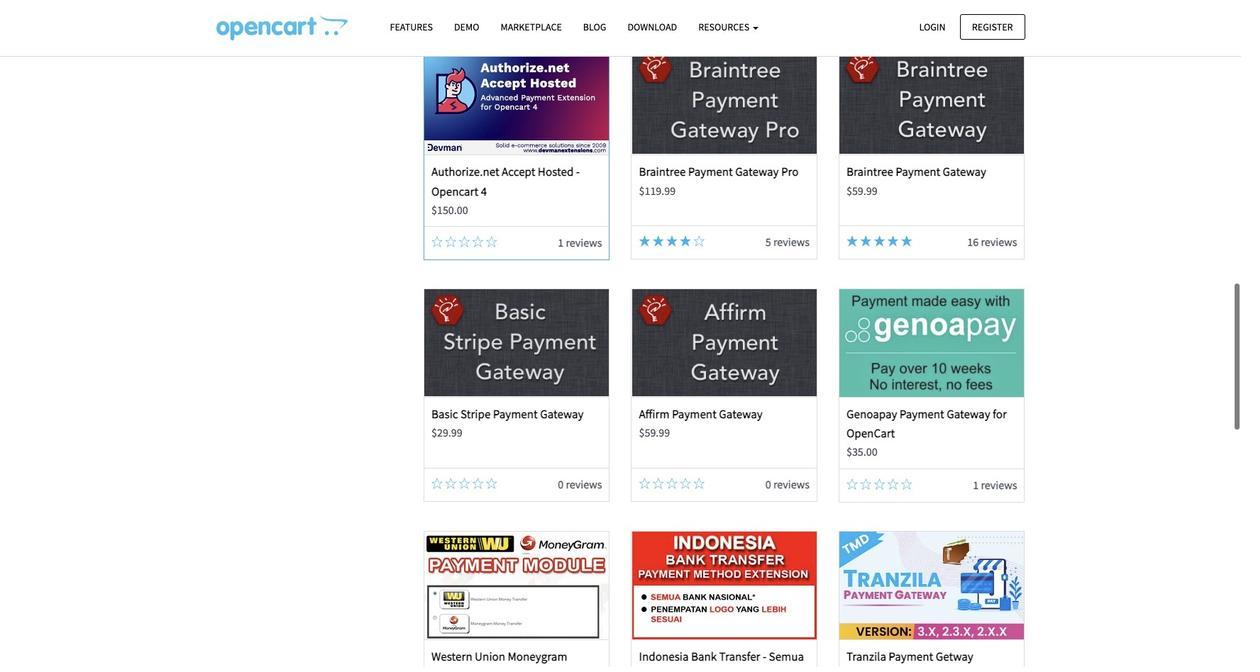 Task type: locate. For each thing, give the bounding box(es) containing it.
1 horizontal spatial 1 reviews
[[973, 478, 1017, 492]]

braintree payment gateway pro link
[[639, 164, 799, 180]]

0 for basic stripe payment gateway
[[558, 478, 564, 492]]

0 vertical spatial 1
[[558, 236, 564, 250]]

1 horizontal spatial -
[[763, 649, 767, 665]]

transfer
[[719, 649, 760, 665]]

1 horizontal spatial $59.99
[[847, 184, 878, 198]]

0 horizontal spatial $59.99
[[639, 426, 670, 440]]

gateway
[[735, 164, 779, 180], [943, 164, 986, 180], [540, 407, 584, 422], [719, 407, 763, 422], [947, 407, 990, 422]]

star light image
[[847, 236, 858, 247], [874, 236, 885, 247], [887, 236, 899, 247]]

4 star light image from the left
[[680, 236, 691, 247]]

1 horizontal spatial braintree
[[847, 164, 893, 180]]

authorize.net accept hosted - opencart 4 $150.00
[[431, 164, 580, 217]]

stripe
[[461, 407, 491, 422]]

0 vertical spatial -
[[576, 164, 580, 180]]

payment
[[688, 164, 733, 180], [896, 164, 940, 180], [493, 407, 538, 422], [672, 407, 717, 422], [900, 407, 944, 422], [889, 649, 933, 665]]

payment inside genoapay payment gateway for opencart $35.00
[[900, 407, 944, 422]]

- inside indonesia bank transfer - semua
[[763, 649, 767, 665]]

reviews for braintree payment gateway pro
[[773, 235, 810, 249]]

0 for affirm payment gateway
[[766, 478, 771, 492]]

0 reviews
[[558, 478, 602, 492], [766, 478, 810, 492]]

0 horizontal spatial star light image
[[847, 236, 858, 247]]

$59.99 inside braintree payment gateway $59.99
[[847, 184, 878, 198]]

1 vertical spatial -
[[763, 649, 767, 665]]

6 star light image from the left
[[901, 236, 912, 247]]

gateway for braintree payment gateway
[[943, 164, 986, 180]]

1
[[558, 236, 564, 250], [973, 478, 979, 492]]

gateway for braintree payment gateway pro
[[735, 164, 779, 180]]

demo
[[454, 21, 479, 33]]

2 horizontal spatial star light image
[[887, 236, 899, 247]]

$59.99 inside affirm payment gateway $59.99
[[639, 426, 670, 440]]

affirm payment gateway image
[[632, 290, 817, 397]]

genoapay payment gateway for opencart $35.00
[[847, 407, 1007, 459]]

braintree payment gateway pro $119.99
[[639, 164, 799, 198]]

indonesia bank transfer - semua
[[639, 649, 804, 668]]

tranzila payment getway link
[[847, 649, 973, 665]]

tranzila payment getway
[[847, 649, 973, 665]]

$59.99 for braintree
[[847, 184, 878, 198]]

payment for braintree payment gateway
[[896, 164, 940, 180]]

payment inside affirm payment gateway $59.99
[[672, 407, 717, 422]]

1 vertical spatial 1
[[973, 478, 979, 492]]

western union moneygram
[[431, 649, 567, 668]]

star light image
[[639, 236, 650, 247], [653, 236, 664, 247], [666, 236, 678, 247], [680, 236, 691, 247], [860, 236, 872, 247], [901, 236, 912, 247]]

gateway inside affirm payment gateway $59.99
[[719, 407, 763, 422]]

star light o image
[[694, 236, 705, 247], [431, 237, 443, 248], [445, 237, 456, 248], [445, 478, 456, 490], [459, 478, 470, 490], [486, 478, 497, 490], [653, 478, 664, 490], [847, 479, 858, 490], [860, 479, 872, 490], [887, 479, 899, 490]]

payment inside braintree payment gateway $59.99
[[896, 164, 940, 180]]

- for transfer
[[763, 649, 767, 665]]

opencart
[[431, 184, 478, 199]]

genoapay
[[847, 407, 897, 422]]

affirm payment gateway $59.99
[[639, 407, 763, 440]]

1 star light image from the left
[[639, 236, 650, 247]]

1 reviews for authorize.net accept hosted - opencart 4
[[558, 236, 602, 250]]

authorize.net accept hosted - opencart 4 image
[[425, 47, 609, 155]]

- right hosted
[[576, 164, 580, 180]]

1 star light image from the left
[[847, 236, 858, 247]]

0 horizontal spatial 1 reviews
[[558, 236, 602, 250]]

1 horizontal spatial 0
[[766, 478, 771, 492]]

braintree payment gateway $59.99
[[847, 164, 986, 198]]

1 0 reviews from the left
[[558, 478, 602, 492]]

western union moneygram payment module image
[[425, 532, 609, 640]]

0 vertical spatial $59.99
[[847, 184, 878, 198]]

gateway inside braintree payment gateway $59.99
[[943, 164, 986, 180]]

gateway inside braintree payment gateway pro $119.99
[[735, 164, 779, 180]]

blog
[[583, 21, 606, 33]]

gateway inside genoapay payment gateway for opencart $35.00
[[947, 407, 990, 422]]

hosted
[[538, 164, 574, 180]]

reviews for braintree payment gateway
[[981, 235, 1017, 249]]

braintree payment gateway link
[[847, 164, 986, 180]]

braintree for braintree payment gateway
[[847, 164, 893, 180]]

payment inside braintree payment gateway pro $119.99
[[688, 164, 733, 180]]

1 vertical spatial 1 reviews
[[973, 478, 1017, 492]]

0 horizontal spatial braintree
[[639, 164, 686, 180]]

- inside authorize.net accept hosted - opencart 4 $150.00
[[576, 164, 580, 180]]

western
[[431, 649, 472, 665]]

marketplace link
[[490, 15, 573, 40]]

affirm
[[639, 407, 670, 422]]

star light o image
[[459, 237, 470, 248], [472, 237, 484, 248], [486, 237, 497, 248], [431, 478, 443, 490], [472, 478, 484, 490], [639, 478, 650, 490], [666, 478, 678, 490], [680, 478, 691, 490], [694, 478, 705, 490], [874, 479, 885, 490], [901, 479, 912, 490]]

braintree inside braintree payment gateway pro $119.99
[[639, 164, 686, 180]]

1 horizontal spatial 0 reviews
[[766, 478, 810, 492]]

1 0 from the left
[[558, 478, 564, 492]]

0 horizontal spatial 0
[[558, 478, 564, 492]]

1 vertical spatial $59.99
[[639, 426, 670, 440]]

0 horizontal spatial 1
[[558, 236, 564, 250]]

login
[[919, 20, 946, 33]]

1 horizontal spatial 1
[[973, 478, 979, 492]]

-
[[576, 164, 580, 180], [763, 649, 767, 665]]

braintree
[[639, 164, 686, 180], [847, 164, 893, 180]]

reviews
[[773, 235, 810, 249], [981, 235, 1017, 249], [566, 236, 602, 250], [566, 478, 602, 492], [773, 478, 810, 492], [981, 478, 1017, 492]]

braintree inside braintree payment gateway $59.99
[[847, 164, 893, 180]]

2 0 reviews from the left
[[766, 478, 810, 492]]

login link
[[907, 14, 958, 40]]

3 star light image from the left
[[666, 236, 678, 247]]

0 vertical spatial 1 reviews
[[558, 236, 602, 250]]

- left "semua"
[[763, 649, 767, 665]]

2 braintree from the left
[[847, 164, 893, 180]]

5 star light image from the left
[[860, 236, 872, 247]]

basic
[[431, 407, 458, 422]]

1 reviews
[[558, 236, 602, 250], [973, 478, 1017, 492]]

1 horizontal spatial star light image
[[874, 236, 885, 247]]

0 horizontal spatial -
[[576, 164, 580, 180]]

5
[[766, 235, 771, 249]]

reviews for basic stripe payment gateway
[[566, 478, 602, 492]]

$59.99
[[847, 184, 878, 198], [639, 426, 670, 440]]

gateway inside basic stripe payment gateway $29.99
[[540, 407, 584, 422]]

0
[[558, 478, 564, 492], [766, 478, 771, 492]]

$29.99
[[431, 426, 463, 440]]

$59.99 down the affirm
[[639, 426, 670, 440]]

0 horizontal spatial 0 reviews
[[558, 478, 602, 492]]

reviews for authorize.net accept hosted - opencart 4
[[566, 236, 602, 250]]

indonesia bank transfer - semua link
[[639, 649, 804, 668]]

2 0 from the left
[[766, 478, 771, 492]]

1 braintree from the left
[[639, 164, 686, 180]]

$59.99 down braintree payment gateway link at the top right
[[847, 184, 878, 198]]



Task type: describe. For each thing, give the bounding box(es) containing it.
0 reviews for affirm payment gateway
[[766, 478, 810, 492]]

payment inside basic stripe payment gateway $29.99
[[493, 407, 538, 422]]

resources link
[[688, 15, 769, 40]]

genoapay payment gateway for opencart link
[[847, 407, 1007, 442]]

basic stripe payment gateway image
[[425, 290, 609, 397]]

2 star light image from the left
[[874, 236, 885, 247]]

braintree payment gateway image
[[840, 47, 1024, 155]]

1 for genoapay payment gateway for opencart
[[973, 478, 979, 492]]

braintree for braintree payment gateway pro
[[639, 164, 686, 180]]

indonesia
[[639, 649, 689, 665]]

4
[[481, 184, 487, 199]]

for
[[993, 407, 1007, 422]]

$59.99 for affirm
[[639, 426, 670, 440]]

gateway for affirm payment gateway
[[719, 407, 763, 422]]

download
[[628, 21, 677, 33]]

marketplace
[[501, 21, 562, 33]]

getway
[[936, 649, 973, 665]]

payment for genoapay payment gateway for opencart
[[900, 407, 944, 422]]

bank
[[691, 649, 717, 665]]

features link
[[379, 15, 444, 40]]

3 star light image from the left
[[887, 236, 899, 247]]

authorize.net accept hosted - opencart 4 link
[[431, 164, 580, 199]]

tranzila
[[847, 649, 886, 665]]

union
[[475, 649, 505, 665]]

payment for affirm payment gateway
[[672, 407, 717, 422]]

opencart payment gateways image
[[216, 15, 347, 40]]

authorize.net
[[431, 164, 499, 180]]

2 star light image from the left
[[653, 236, 664, 247]]

semua
[[769, 649, 804, 665]]

blog link
[[573, 15, 617, 40]]

features
[[390, 21, 433, 33]]

download link
[[617, 15, 688, 40]]

0 reviews for basic stripe payment gateway
[[558, 478, 602, 492]]

1 reviews for genoapay payment gateway for opencart
[[973, 478, 1017, 492]]

1 for authorize.net accept hosted - opencart 4
[[558, 236, 564, 250]]

gateway for genoapay payment gateway for opencart
[[947, 407, 990, 422]]

accept
[[502, 164, 535, 180]]

payment for braintree payment gateway pro
[[688, 164, 733, 180]]

indonesia bank transfer - semua bank image
[[632, 532, 817, 640]]

moneygram
[[508, 649, 567, 665]]

16 reviews
[[967, 235, 1017, 249]]

opencart
[[847, 426, 895, 442]]

demo link
[[444, 15, 490, 40]]

reviews for genoapay payment gateway for opencart
[[981, 478, 1017, 492]]

$150.00
[[431, 203, 468, 217]]

5 reviews
[[766, 235, 810, 249]]

reviews for affirm payment gateway
[[773, 478, 810, 492]]

western union moneygram link
[[431, 649, 567, 668]]

16
[[967, 235, 979, 249]]

register link
[[960, 14, 1025, 40]]

genoapay payment gateway for opencart image
[[840, 290, 1024, 397]]

resources
[[698, 21, 751, 33]]

- for hosted
[[576, 164, 580, 180]]

affirm payment gateway link
[[639, 407, 763, 422]]

basic stripe payment gateway link
[[431, 407, 584, 422]]

braintree payment gateway pro image
[[632, 47, 817, 155]]

$35.00
[[847, 445, 878, 459]]

$119.99
[[639, 184, 676, 198]]

pro
[[781, 164, 799, 180]]

basic stripe payment gateway $29.99
[[431, 407, 584, 440]]

register
[[972, 20, 1013, 33]]

tranzila payment getway image
[[840, 532, 1024, 640]]



Task type: vqa. For each thing, say whether or not it's contained in the screenshot.
service
no



